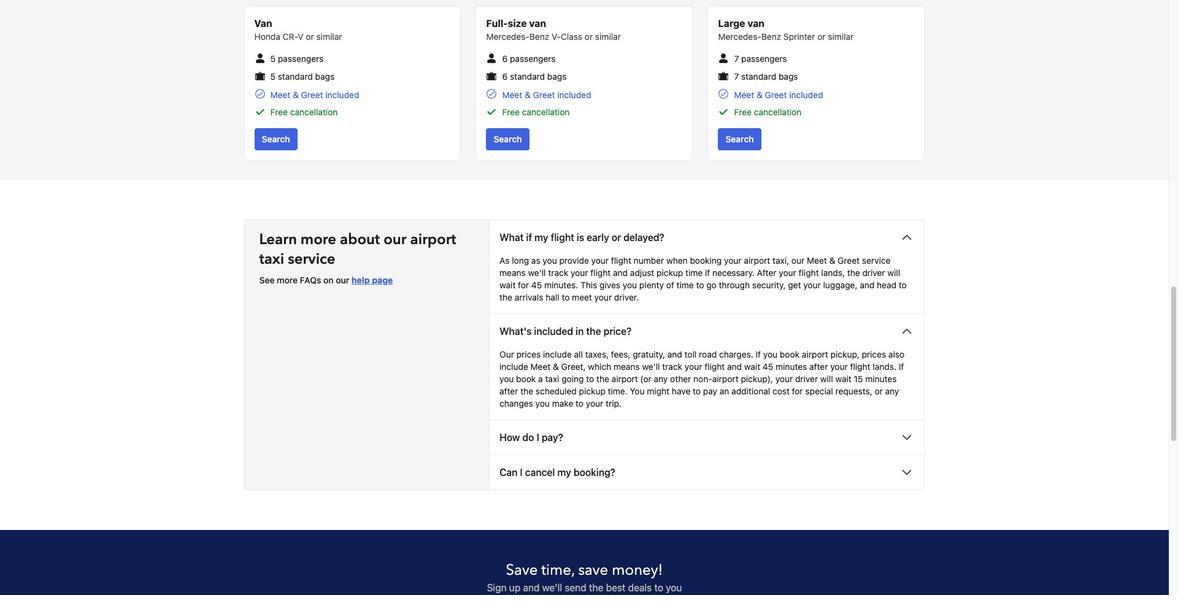 Task type: vqa. For each thing, say whether or not it's contained in the screenshot.


Task type: describe. For each thing, give the bounding box(es) containing it.
which
[[588, 361, 612, 372]]

as long as you provide your flight number when booking your airport taxi, our meet & greet service means we'll track your flight and adjust pickup time if necessary. after your flight lands, the driver will wait for 45 minutes. this gives you plenty of time to go through security, get your luggage, and head to the arrivals hall to meet your driver.
[[500, 255, 907, 302]]

1 horizontal spatial more
[[301, 229, 336, 250]]

to down minutes.
[[562, 292, 570, 302]]

your down provide
[[571, 267, 588, 278]]

how
[[500, 432, 520, 443]]

make
[[552, 398, 574, 409]]

a
[[538, 374, 543, 384]]

what if my flight is early or delayed? button
[[490, 220, 925, 255]]

similar inside van honda cr-v or similar
[[316, 31, 342, 42]]

meet for mercedes-
[[734, 89, 755, 100]]

to left go
[[696, 280, 704, 290]]

benz inside large van mercedes-benz sprinter or similar
[[762, 31, 781, 42]]

45 inside the as long as you provide your flight number when booking your airport taxi, our meet & greet service means we'll track your flight and adjust pickup time if necessary. after your flight lands, the driver will wait for 45 minutes. this gives you plenty of time to go through security, get your luggage, and head to the arrivals hall to meet your driver.
[[531, 280, 542, 290]]

time,
[[542, 560, 575, 581]]

1 vertical spatial time
[[677, 280, 694, 290]]

your up necessary.
[[724, 255, 742, 266]]

meet for cr-
[[270, 89, 290, 100]]

necessary.
[[713, 267, 755, 278]]

save
[[506, 560, 538, 581]]

road
[[699, 349, 717, 360]]

booking?
[[574, 467, 616, 478]]

do
[[523, 432, 534, 443]]

meet & greet included for mercedes-
[[734, 89, 823, 100]]

search button for mercedes-
[[718, 128, 762, 150]]

honda
[[254, 31, 280, 42]]

trip.
[[606, 398, 622, 409]]

arrivals
[[515, 292, 544, 302]]

5 passengers
[[270, 53, 324, 64]]

our prices include all taxes, fees, gratuity, and toll road charges. if you book airport pickup, prices also include meet & greet, which means we'll track your flight and wait 45 minutes after your flight lands. if you book a taxi going to the airport (or any other non-airport pickup), your driver will wait 15 minutes after the scheduled pickup time. you might have to pay an additional cost for special requests, or any changes you make to your trip.
[[500, 349, 905, 409]]

pickup inside the as long as you provide your flight number when booking your airport taxi, our meet & greet service means we'll track your flight and adjust pickup time if necessary. after your flight lands, the driver will wait for 45 minutes. this gives you plenty of time to go through security, get your luggage, and head to the arrivals hall to meet your driver.
[[657, 267, 683, 278]]

track inside the as long as you provide your flight number when booking your airport taxi, our meet & greet service means we'll track your flight and adjust pickup time if necessary. after your flight lands, the driver will wait for 45 minutes. this gives you plenty of time to go through security, get your luggage, and head to the arrivals hall to meet your driver.
[[548, 267, 569, 278]]

6 passengers
[[502, 53, 556, 64]]

what's
[[500, 326, 532, 337]]

size
[[508, 18, 527, 29]]

scheduled
[[536, 386, 577, 396]]

flight up gives
[[591, 267, 611, 278]]

we'll inside our prices include all taxes, fees, gratuity, and toll road charges. if you book airport pickup, prices also include meet & greet, which means we'll track your flight and wait 45 minutes after your flight lands. if you book a taxi going to the airport (or any other non-airport pickup), your driver will wait 15 minutes after the scheduled pickup time. you might have to pay an additional cost for special requests, or any changes you make to your trip.
[[642, 361, 660, 372]]

also
[[889, 349, 905, 360]]

how do i pay? button
[[490, 420, 925, 455]]

large van mercedes-benz sprinter or similar
[[718, 18, 854, 42]]

going
[[562, 374, 584, 384]]

0 horizontal spatial more
[[277, 275, 298, 285]]

your down early
[[591, 255, 609, 266]]

bags for van
[[547, 71, 567, 82]]

0 horizontal spatial if
[[756, 349, 761, 360]]

luggage,
[[823, 280, 858, 290]]

1 vertical spatial minutes
[[866, 374, 897, 384]]

benz inside full-size van mercedes-benz v-class or similar
[[530, 31, 549, 42]]

meet for van
[[502, 89, 522, 100]]

sprinter
[[784, 31, 815, 42]]

greet for van
[[533, 89, 555, 100]]

& for mercedes-
[[757, 89, 763, 100]]

0 horizontal spatial my
[[535, 232, 548, 243]]

free cancellation for van
[[502, 107, 570, 117]]

lands,
[[822, 267, 845, 278]]

greet inside the as long as you provide your flight number when booking your airport taxi, our meet & greet service means we'll track your flight and adjust pickup time if necessary. after your flight lands, the driver will wait for 45 minutes. this gives you plenty of time to go through security, get your luggage, and head to the arrivals hall to meet your driver.
[[838, 255, 860, 266]]

airport inside the as long as you provide your flight number when booking your airport taxi, our meet & greet service means we'll track your flight and adjust pickup time if necessary. after your flight lands, the driver will wait for 45 minutes. this gives you plenty of time to go through security, get your luggage, and head to the arrivals hall to meet your driver.
[[744, 255, 771, 266]]

or inside van honda cr-v or similar
[[306, 31, 314, 42]]

passengers for cr-
[[278, 53, 324, 64]]

after
[[757, 267, 777, 278]]

the up changes
[[521, 386, 533, 396]]

15
[[854, 374, 863, 384]]

this
[[581, 280, 597, 290]]

bags for mercedes-
[[779, 71, 798, 82]]

best
[[606, 582, 626, 593]]

van inside full-size van mercedes-benz v-class or similar
[[529, 18, 546, 29]]

charges.
[[719, 349, 754, 360]]

bags for cr-
[[315, 71, 335, 82]]

cancellation for mercedes-
[[754, 107, 802, 117]]

sign
[[487, 582, 507, 593]]

1 horizontal spatial include
[[543, 349, 572, 360]]

driver inside our prices include all taxes, fees, gratuity, and toll road charges. if you book airport pickup, prices also include meet & greet, which means we'll track your flight and wait 45 minutes after your flight lands. if you book a taxi going to the airport (or any other non-airport pickup), your driver will wait 15 minutes after the scheduled pickup time. you might have to pay an additional cost for special requests, or any changes you make to your trip.
[[796, 374, 818, 384]]

go
[[707, 280, 717, 290]]

5 for 5 standard bags
[[270, 71, 276, 82]]

learn
[[259, 229, 297, 250]]

1 vertical spatial if
[[899, 361, 904, 372]]

flight up get
[[799, 267, 819, 278]]

help page link
[[352, 275, 393, 285]]

your up cost
[[776, 374, 793, 384]]

1 vertical spatial wait
[[744, 361, 761, 372]]

meet & greet included for van
[[502, 89, 591, 100]]

search button for cr-
[[254, 128, 297, 150]]

the left arrivals
[[500, 292, 513, 302]]

the up luggage,
[[848, 267, 860, 278]]

1 horizontal spatial book
[[780, 349, 800, 360]]

other
[[670, 374, 691, 384]]

free for mercedes-
[[734, 107, 752, 117]]

page
[[372, 275, 393, 285]]

standard for van
[[510, 71, 545, 82]]

plenty
[[640, 280, 664, 290]]

6 for 6 passengers
[[502, 53, 508, 64]]

an
[[720, 386, 729, 396]]

we'll inside the as long as you provide your flight number when booking your airport taxi, our meet & greet service means we'll track your flight and adjust pickup time if necessary. after your flight lands, the driver will wait for 45 minutes. this gives you plenty of time to go through security, get your luggage, and head to the arrivals hall to meet your driver.
[[528, 267, 546, 278]]

1 prices from the left
[[517, 349, 541, 360]]

0 vertical spatial after
[[810, 361, 828, 372]]

money!
[[612, 560, 663, 581]]

1 vertical spatial book
[[516, 374, 536, 384]]

6 standard bags
[[502, 71, 567, 82]]

up
[[509, 582, 521, 593]]

full-size van mercedes-benz v-class or similar
[[486, 18, 621, 42]]

you down scheduled
[[536, 398, 550, 409]]

standard for mercedes-
[[742, 71, 777, 82]]

2 vertical spatial wait
[[836, 374, 852, 384]]

0 vertical spatial any
[[654, 374, 668, 384]]

driver.
[[614, 292, 639, 302]]

0 vertical spatial time
[[686, 267, 703, 278]]

to inside save time, save money! sign up and we'll send the best deals to you
[[655, 582, 664, 593]]

taxi inside our prices include all taxes, fees, gratuity, and toll road charges. if you book airport pickup, prices also include meet & greet, which means we'll track your flight and wait 45 minutes after your flight lands. if you book a taxi going to the airport (or any other non-airport pickup), your driver will wait 15 minutes after the scheduled pickup time. you might have to pay an additional cost for special requests, or any changes you make to your trip.
[[545, 374, 560, 384]]

and up gives
[[613, 267, 628, 278]]

what
[[500, 232, 524, 243]]

deals
[[628, 582, 652, 593]]

1 horizontal spatial our
[[384, 229, 407, 250]]

flight up adjust
[[611, 255, 632, 266]]

flight down road
[[705, 361, 725, 372]]

your down "pickup,"
[[831, 361, 848, 372]]

when
[[667, 255, 688, 266]]

or inside full-size van mercedes-benz v-class or similar
[[585, 31, 593, 42]]

van
[[254, 18, 272, 29]]

45 inside our prices include all taxes, fees, gratuity, and toll road charges. if you book airport pickup, prices also include meet & greet, which means we'll track your flight and wait 45 minutes after your flight lands. if you book a taxi going to the airport (or any other non-airport pickup), your driver will wait 15 minutes after the scheduled pickup time. you might have to pay an additional cost for special requests, or any changes you make to your trip.
[[763, 361, 774, 372]]

service inside learn more about our airport taxi service see more faqs on our help page
[[288, 249, 336, 269]]

or inside dropdown button
[[612, 232, 621, 243]]

1 vertical spatial include
[[500, 361, 528, 372]]

can i cancel my booking? button
[[490, 455, 925, 490]]

help
[[352, 275, 370, 285]]

if inside the as long as you provide your flight number when booking your airport taxi, our meet & greet service means we'll track your flight and adjust pickup time if necessary. after your flight lands, the driver will wait for 45 minutes. this gives you plenty of time to go through security, get your luggage, and head to the arrivals hall to meet your driver.
[[705, 267, 710, 278]]

we'll inside save time, save money! sign up and we'll send the best deals to you
[[542, 582, 562, 593]]

have
[[672, 386, 691, 396]]

similar inside large van mercedes-benz sprinter or similar
[[828, 31, 854, 42]]

to right the make at left
[[576, 398, 584, 409]]

will inside the as long as you provide your flight number when booking your airport taxi, our meet & greet service means we'll track your flight and adjust pickup time if necessary. after your flight lands, the driver will wait for 45 minutes. this gives you plenty of time to go through security, get your luggage, and head to the arrivals hall to meet your driver.
[[888, 267, 901, 278]]

search for cr-
[[262, 134, 290, 144]]

flight inside dropdown button
[[551, 232, 575, 243]]

save time, save money! sign up and we'll send the best deals to you
[[487, 560, 682, 593]]

mercedes- inside full-size van mercedes-benz v-class or similar
[[486, 31, 530, 42]]

0 horizontal spatial our
[[336, 275, 349, 285]]

to down which
[[586, 374, 594, 384]]

1 vertical spatial after
[[500, 386, 518, 396]]

what's included in the price? button
[[490, 314, 925, 348]]

meet
[[572, 292, 592, 302]]

and left toll
[[668, 349, 682, 360]]

might
[[647, 386, 670, 396]]

pickup,
[[831, 349, 860, 360]]

to right the head
[[899, 280, 907, 290]]

hall
[[546, 292, 560, 302]]

meet inside the as long as you provide your flight number when booking your airport taxi, our meet & greet service means we'll track your flight and adjust pickup time if necessary. after your flight lands, the driver will wait for 45 minutes. this gives you plenty of time to go through security, get your luggage, and head to the arrivals hall to meet your driver.
[[807, 255, 827, 266]]

head
[[877, 280, 897, 290]]

your right get
[[804, 280, 821, 290]]

about
[[340, 229, 380, 250]]

non-
[[694, 374, 712, 384]]

pickup inside our prices include all taxes, fees, gratuity, and toll road charges. if you book airport pickup, prices also include meet & greet, which means we'll track your flight and wait 45 minutes after your flight lands. if you book a taxi going to the airport (or any other non-airport pickup), your driver will wait 15 minutes after the scheduled pickup time. you might have to pay an additional cost for special requests, or any changes you make to your trip.
[[579, 386, 606, 396]]

7 passengers
[[734, 53, 787, 64]]

free cancellation for cr-
[[270, 107, 338, 117]]

v
[[298, 31, 304, 42]]

your down gives
[[595, 292, 612, 302]]

2 prices from the left
[[862, 349, 886, 360]]

the down which
[[597, 374, 609, 384]]

included inside dropdown button
[[534, 326, 573, 337]]

wait inside the as long as you provide your flight number when booking your airport taxi, our meet & greet service means we'll track your flight and adjust pickup time if necessary. after your flight lands, the driver will wait for 45 minutes. this gives you plenty of time to go through security, get your luggage, and head to the arrivals hall to meet your driver.
[[500, 280, 516, 290]]



Task type: locate. For each thing, give the bounding box(es) containing it.
free down 5 standard bags
[[270, 107, 288, 117]]

& inside our prices include all taxes, fees, gratuity, and toll road charges. if you book airport pickup, prices also include meet & greet, which means we'll track your flight and wait 45 minutes after your flight lands. if you book a taxi going to the airport (or any other non-airport pickup), your driver will wait 15 minutes after the scheduled pickup time. you might have to pay an additional cost for special requests, or any changes you make to your trip.
[[553, 361, 559, 372]]

1 horizontal spatial similar
[[595, 31, 621, 42]]

or inside large van mercedes-benz sprinter or similar
[[818, 31, 826, 42]]

greet,
[[561, 361, 586, 372]]

45 up pickup),
[[763, 361, 774, 372]]

or right sprinter
[[818, 31, 826, 42]]

greet down 5 standard bags
[[301, 89, 323, 100]]

1 vertical spatial if
[[705, 267, 710, 278]]

0 vertical spatial we'll
[[528, 267, 546, 278]]

greet for mercedes-
[[765, 89, 787, 100]]

similar right class
[[595, 31, 621, 42]]

passengers for mercedes-
[[742, 53, 787, 64]]

on
[[324, 275, 334, 285]]

include
[[543, 349, 572, 360], [500, 361, 528, 372]]

cr-
[[283, 31, 298, 42]]

1 horizontal spatial 45
[[763, 361, 774, 372]]

save
[[578, 560, 609, 581]]

1 horizontal spatial search
[[494, 134, 522, 144]]

2 horizontal spatial search button
[[718, 128, 762, 150]]

1 horizontal spatial minutes
[[866, 374, 897, 384]]

0 horizontal spatial any
[[654, 374, 668, 384]]

meet & greet included down 6 standard bags
[[502, 89, 591, 100]]

search for mercedes-
[[726, 134, 754, 144]]

wait up pickup),
[[744, 361, 761, 372]]

get
[[788, 280, 801, 290]]

1 meet & greet included from the left
[[270, 89, 359, 100]]

6 for 6 standard bags
[[502, 71, 508, 82]]

you
[[543, 255, 557, 266], [623, 280, 637, 290], [763, 349, 778, 360], [500, 374, 514, 384], [536, 398, 550, 409], [666, 582, 682, 593]]

to left pay
[[693, 386, 701, 396]]

driver up the head
[[863, 267, 886, 278]]

1 horizontal spatial standard
[[510, 71, 545, 82]]

and down charges.
[[727, 361, 742, 372]]

7 for 7 passengers
[[734, 53, 739, 64]]

means down fees,
[[614, 361, 640, 372]]

& down 7 standard bags
[[757, 89, 763, 100]]

passengers up 7 standard bags
[[742, 53, 787, 64]]

requests,
[[836, 386, 873, 396]]

3 meet & greet included from the left
[[734, 89, 823, 100]]

1 horizontal spatial free cancellation
[[502, 107, 570, 117]]

minutes
[[776, 361, 807, 372], [866, 374, 897, 384]]

any up might
[[654, 374, 668, 384]]

driver
[[863, 267, 886, 278], [796, 374, 818, 384]]

1 horizontal spatial prices
[[862, 349, 886, 360]]

2 benz from the left
[[762, 31, 781, 42]]

similar inside full-size van mercedes-benz v-class or similar
[[595, 31, 621, 42]]

free for cr-
[[270, 107, 288, 117]]

1 horizontal spatial wait
[[744, 361, 761, 372]]

included for mercedes-
[[790, 89, 823, 100]]

security,
[[752, 280, 786, 290]]

1 horizontal spatial driver
[[863, 267, 886, 278]]

flight left is
[[551, 232, 575, 243]]

van inside large van mercedes-benz sprinter or similar
[[748, 18, 765, 29]]

search button for van
[[486, 128, 530, 150]]

we'll down as
[[528, 267, 546, 278]]

0 vertical spatial our
[[384, 229, 407, 250]]

0 vertical spatial include
[[543, 349, 572, 360]]

v-
[[552, 31, 561, 42]]

included for cr-
[[326, 89, 359, 100]]

track up minutes.
[[548, 267, 569, 278]]

7 down 7 passengers
[[734, 71, 739, 82]]

what's included in the price? element
[[490, 348, 925, 420]]

van right the large
[[748, 18, 765, 29]]

mercedes- inside large van mercedes-benz sprinter or similar
[[718, 31, 762, 42]]

or
[[306, 31, 314, 42], [585, 31, 593, 42], [818, 31, 826, 42], [612, 232, 621, 243], [875, 386, 883, 396]]

meet & greet included down 7 standard bags
[[734, 89, 823, 100]]

standard down 7 passengers
[[742, 71, 777, 82]]

included for van
[[558, 89, 591, 100]]

0 horizontal spatial service
[[288, 249, 336, 269]]

your down toll
[[685, 361, 702, 372]]

you
[[630, 386, 645, 396]]

large
[[718, 18, 746, 29]]

the down save on the bottom
[[589, 582, 604, 593]]

1 6 from the top
[[502, 53, 508, 64]]

3 cancellation from the left
[[754, 107, 802, 117]]

cost
[[773, 386, 790, 396]]

flight up the 15
[[850, 361, 871, 372]]

driver inside the as long as you provide your flight number when booking your airport taxi, our meet & greet service means we'll track your flight and adjust pickup time if necessary. after your flight lands, the driver will wait for 45 minutes. this gives you plenty of time to go through security, get your luggage, and head to the arrivals hall to meet your driver.
[[863, 267, 886, 278]]

0 vertical spatial pickup
[[657, 267, 683, 278]]

what if my flight is early or delayed? element
[[490, 255, 925, 313]]

meet & greet included for cr-
[[270, 89, 359, 100]]

your left trip.
[[586, 398, 604, 409]]

fees,
[[611, 349, 631, 360]]

1 vertical spatial will
[[821, 374, 833, 384]]

taxi inside learn more about our airport taxi service see more faqs on our help page
[[259, 249, 284, 269]]

if inside what if my flight is early or delayed? dropdown button
[[526, 232, 532, 243]]

time.
[[608, 386, 628, 396]]

benz left v- at the top left of page
[[530, 31, 549, 42]]

learn more about our airport taxi service see more faqs on our help page
[[259, 229, 456, 285]]

1 vertical spatial i
[[520, 467, 523, 478]]

5 standard bags
[[270, 71, 335, 82]]

1 horizontal spatial meet & greet included
[[502, 89, 591, 100]]

van right size on the left of page
[[529, 18, 546, 29]]

1 7 from the top
[[734, 53, 739, 64]]

gives
[[600, 280, 621, 290]]

you up pickup),
[[763, 349, 778, 360]]

1 vertical spatial driver
[[796, 374, 818, 384]]

pay
[[703, 386, 718, 396]]

2 horizontal spatial wait
[[836, 374, 852, 384]]

similar right sprinter
[[828, 31, 854, 42]]

additional
[[732, 386, 771, 396]]

we'll down the gratuity,
[[642, 361, 660, 372]]

driver up special
[[796, 374, 818, 384]]

2 passengers from the left
[[510, 53, 556, 64]]

2 cancellation from the left
[[522, 107, 570, 117]]

free cancellation for mercedes-
[[734, 107, 802, 117]]

1 horizontal spatial will
[[888, 267, 901, 278]]

3 standard from the left
[[742, 71, 777, 82]]

cancellation down 5 standard bags
[[290, 107, 338, 117]]

1 vertical spatial our
[[792, 255, 805, 266]]

taxi,
[[773, 255, 789, 266]]

passengers for van
[[510, 53, 556, 64]]

you up 'driver.'
[[623, 280, 637, 290]]

after
[[810, 361, 828, 372], [500, 386, 518, 396]]

1 bags from the left
[[315, 71, 335, 82]]

your down "taxi,"
[[779, 267, 797, 278]]

0 vertical spatial means
[[500, 267, 526, 278]]

3 free cancellation from the left
[[734, 107, 802, 117]]

1 horizontal spatial after
[[810, 361, 828, 372]]

1 search button from the left
[[254, 128, 297, 150]]

0 vertical spatial track
[[548, 267, 569, 278]]

our right about
[[384, 229, 407, 250]]

for inside our prices include all taxes, fees, gratuity, and toll road charges. if you book airport pickup, prices also include meet & greet, which means we'll track your flight and wait 45 minutes after your flight lands. if you book a taxi going to the airport (or any other non-airport pickup), your driver will wait 15 minutes after the scheduled pickup time. you might have to pay an additional cost for special requests, or any changes you make to your trip.
[[792, 386, 803, 396]]

prices
[[517, 349, 541, 360], [862, 349, 886, 360]]

for
[[518, 280, 529, 290], [792, 386, 803, 396]]

3 search from the left
[[726, 134, 754, 144]]

3 bags from the left
[[779, 71, 798, 82]]

2 free cancellation from the left
[[502, 107, 570, 117]]

2 van from the left
[[748, 18, 765, 29]]

adjust
[[630, 267, 655, 278]]

1 horizontal spatial pickup
[[657, 267, 683, 278]]

book
[[780, 349, 800, 360], [516, 374, 536, 384]]

or right requests,
[[875, 386, 883, 396]]

cancellation down 7 standard bags
[[754, 107, 802, 117]]

minutes up cost
[[776, 361, 807, 372]]

you right as
[[543, 255, 557, 266]]

through
[[719, 280, 750, 290]]

free cancellation down 5 standard bags
[[270, 107, 338, 117]]

0 vertical spatial book
[[780, 349, 800, 360]]

price?
[[604, 326, 632, 337]]

you inside save time, save money! sign up and we'll send the best deals to you
[[666, 582, 682, 593]]

2 search from the left
[[494, 134, 522, 144]]

track inside our prices include all taxes, fees, gratuity, and toll road charges. if you book airport pickup, prices also include meet & greet, which means we'll track your flight and wait 45 minutes after your flight lands. if you book a taxi going to the airport (or any other non-airport pickup), your driver will wait 15 minutes after the scheduled pickup time. you might have to pay an additional cost for special requests, or any changes you make to your trip.
[[663, 361, 683, 372]]

& down 6 standard bags
[[525, 89, 531, 100]]

greet up lands,
[[838, 255, 860, 266]]

all
[[574, 349, 583, 360]]

included down 6 standard bags
[[558, 89, 591, 100]]

0 vertical spatial 5
[[270, 53, 276, 64]]

1 search from the left
[[262, 134, 290, 144]]

will inside our prices include all taxes, fees, gratuity, and toll road charges. if you book airport pickup, prices also include meet & greet, which means we'll track your flight and wait 45 minutes after your flight lands. if you book a taxi going to the airport (or any other non-airport pickup), your driver will wait 15 minutes after the scheduled pickup time. you might have to pay an additional cost for special requests, or any changes you make to your trip.
[[821, 374, 833, 384]]

cancellation for cr-
[[290, 107, 338, 117]]

passengers
[[278, 53, 324, 64], [510, 53, 556, 64], [742, 53, 787, 64]]

will up special
[[821, 374, 833, 384]]

7 standard bags
[[734, 71, 798, 82]]

if down also
[[899, 361, 904, 372]]

include up the greet,
[[543, 349, 572, 360]]

or right class
[[585, 31, 593, 42]]

any
[[654, 374, 668, 384], [886, 386, 899, 396]]

1 horizontal spatial if
[[705, 267, 710, 278]]

if right charges.
[[756, 349, 761, 360]]

and left the head
[[860, 280, 875, 290]]

& for cr-
[[293, 89, 299, 100]]

5 down the 5 passengers
[[270, 71, 276, 82]]

2 horizontal spatial our
[[792, 255, 805, 266]]

means down long
[[500, 267, 526, 278]]

6
[[502, 53, 508, 64], [502, 71, 508, 82]]

similar right v
[[316, 31, 342, 42]]

1 horizontal spatial if
[[899, 361, 904, 372]]

1 vertical spatial 7
[[734, 71, 739, 82]]

0 horizontal spatial driver
[[796, 374, 818, 384]]

0 horizontal spatial passengers
[[278, 53, 324, 64]]

can i cancel my booking?
[[500, 467, 616, 478]]

toll
[[685, 349, 697, 360]]

or inside our prices include all taxes, fees, gratuity, and toll road charges. if you book airport pickup, prices also include meet & greet, which means we'll track your flight and wait 45 minutes after your flight lands. if you book a taxi going to the airport (or any other non-airport pickup), your driver will wait 15 minutes after the scheduled pickup time. you might have to pay an additional cost for special requests, or any changes you make to your trip.
[[875, 386, 883, 396]]

see
[[259, 275, 275, 285]]

will up the head
[[888, 267, 901, 278]]

the inside dropdown button
[[586, 326, 601, 337]]

6 down 6 passengers
[[502, 71, 508, 82]]

early
[[587, 232, 609, 243]]

included
[[326, 89, 359, 100], [558, 89, 591, 100], [790, 89, 823, 100], [534, 326, 573, 337]]

what's included in the price?
[[500, 326, 632, 337]]

any down the lands.
[[886, 386, 899, 396]]

2 similar from the left
[[595, 31, 621, 42]]

more right learn
[[301, 229, 336, 250]]

0 vertical spatial i
[[537, 432, 539, 443]]

track up other
[[663, 361, 683, 372]]

& for van
[[525, 89, 531, 100]]

more right see
[[277, 275, 298, 285]]

2 meet & greet included from the left
[[502, 89, 591, 100]]

1 horizontal spatial for
[[792, 386, 803, 396]]

1 horizontal spatial benz
[[762, 31, 781, 42]]

for inside the as long as you provide your flight number when booking your airport taxi, our meet & greet service means we'll track your flight and adjust pickup time if necessary. after your flight lands, the driver will wait for 45 minutes. this gives you plenty of time to go through security, get your luggage, and head to the arrivals hall to meet your driver.
[[518, 280, 529, 290]]

faqs
[[300, 275, 321, 285]]

for right cost
[[792, 386, 803, 396]]

passengers up 6 standard bags
[[510, 53, 556, 64]]

0 vertical spatial if
[[756, 349, 761, 360]]

1 vertical spatial 6
[[502, 71, 508, 82]]

bags down the 5 passengers
[[315, 71, 335, 82]]

1 horizontal spatial means
[[614, 361, 640, 372]]

0 horizontal spatial benz
[[530, 31, 549, 42]]

0 horizontal spatial van
[[529, 18, 546, 29]]

0 horizontal spatial pickup
[[579, 386, 606, 396]]

2 search button from the left
[[486, 128, 530, 150]]

time
[[686, 267, 703, 278], [677, 280, 694, 290]]

2 horizontal spatial standard
[[742, 71, 777, 82]]

1 horizontal spatial any
[[886, 386, 899, 396]]

as
[[500, 255, 510, 266]]

0 horizontal spatial standard
[[278, 71, 313, 82]]

0 vertical spatial taxi
[[259, 249, 284, 269]]

book up cost
[[780, 349, 800, 360]]

our right "taxi,"
[[792, 255, 805, 266]]

prices right our
[[517, 349, 541, 360]]

changes
[[500, 398, 533, 409]]

1 benz from the left
[[530, 31, 549, 42]]

greet down 6 standard bags
[[533, 89, 555, 100]]

means inside the as long as you provide your flight number when booking your airport taxi, our meet & greet service means we'll track your flight and adjust pickup time if necessary. after your flight lands, the driver will wait for 45 minutes. this gives you plenty of time to go through security, get your luggage, and head to the arrivals hall to meet your driver.
[[500, 267, 526, 278]]

you down our
[[500, 374, 514, 384]]

passengers up 5 standard bags
[[278, 53, 324, 64]]

0 horizontal spatial meet & greet included
[[270, 89, 359, 100]]

2 horizontal spatial meet & greet included
[[734, 89, 823, 100]]

1 horizontal spatial mercedes-
[[718, 31, 762, 42]]

2 vertical spatial our
[[336, 275, 349, 285]]

0 horizontal spatial prices
[[517, 349, 541, 360]]

and inside save time, save money! sign up and we'll send the best deals to you
[[523, 582, 540, 593]]

class
[[561, 31, 583, 42]]

1 free cancellation from the left
[[270, 107, 338, 117]]

2 horizontal spatial search
[[726, 134, 754, 144]]

2 horizontal spatial cancellation
[[754, 107, 802, 117]]

the
[[848, 267, 860, 278], [500, 292, 513, 302], [586, 326, 601, 337], [597, 374, 609, 384], [521, 386, 533, 396], [589, 582, 604, 593]]

the inside save time, save money! sign up and we'll send the best deals to you
[[589, 582, 604, 593]]

send
[[565, 582, 587, 593]]

2 bags from the left
[[547, 71, 567, 82]]

2 free from the left
[[502, 107, 520, 117]]

7 up 7 standard bags
[[734, 53, 739, 64]]

1 horizontal spatial cancellation
[[522, 107, 570, 117]]

service inside the as long as you provide your flight number when booking your airport taxi, our meet & greet service means we'll track your flight and adjust pickup time if necessary. after your flight lands, the driver will wait for 45 minutes. this gives you plenty of time to go through security, get your luggage, and head to the arrivals hall to meet your driver.
[[862, 255, 891, 266]]

2 horizontal spatial bags
[[779, 71, 798, 82]]

0 horizontal spatial means
[[500, 267, 526, 278]]

1 vertical spatial more
[[277, 275, 298, 285]]

3 search button from the left
[[718, 128, 762, 150]]

3 similar from the left
[[828, 31, 854, 42]]

meet up a on the left of page
[[531, 361, 551, 372]]

2 standard from the left
[[510, 71, 545, 82]]

1 vertical spatial means
[[614, 361, 640, 372]]

2 5 from the top
[[270, 71, 276, 82]]

in
[[576, 326, 584, 337]]

our inside the as long as you provide your flight number when booking your airport taxi, our meet & greet service means we'll track your flight and adjust pickup time if necessary. after your flight lands, the driver will wait for 45 minutes. this gives you plenty of time to go through security, get your luggage, and head to the arrivals hall to meet your driver.
[[792, 255, 805, 266]]

standard down the 5 passengers
[[278, 71, 313, 82]]

& inside the as long as you provide your flight number when booking your airport taxi, our meet & greet service means we'll track your flight and adjust pickup time if necessary. after your flight lands, the driver will wait for 45 minutes. this gives you plenty of time to go through security, get your luggage, and head to the arrivals hall to meet your driver.
[[830, 255, 836, 266]]

standard down 6 passengers
[[510, 71, 545, 82]]

minutes.
[[544, 280, 578, 290]]

1 vertical spatial 5
[[270, 71, 276, 82]]

7 for 7 standard bags
[[734, 71, 739, 82]]

pay?
[[542, 432, 563, 443]]

1 5 from the top
[[270, 53, 276, 64]]

how do i pay?
[[500, 432, 563, 443]]

1 mercedes- from the left
[[486, 31, 530, 42]]

my
[[535, 232, 548, 243], [558, 467, 571, 478]]

meet
[[270, 89, 290, 100], [502, 89, 522, 100], [734, 89, 755, 100], [807, 255, 827, 266], [531, 361, 551, 372]]

wait left the 15
[[836, 374, 852, 384]]

1 vertical spatial for
[[792, 386, 803, 396]]

book left a on the left of page
[[516, 374, 536, 384]]

cancel
[[525, 467, 555, 478]]

1 free from the left
[[270, 107, 288, 117]]

the right in
[[586, 326, 601, 337]]

you right deals
[[666, 582, 682, 593]]

2 7 from the top
[[734, 71, 739, 82]]

0 horizontal spatial include
[[500, 361, 528, 372]]

0 vertical spatial if
[[526, 232, 532, 243]]

0 horizontal spatial 45
[[531, 280, 542, 290]]

included left in
[[534, 326, 573, 337]]

free cancellation
[[270, 107, 338, 117], [502, 107, 570, 117], [734, 107, 802, 117]]

1 standard from the left
[[278, 71, 313, 82]]

1 horizontal spatial service
[[862, 255, 891, 266]]

0 horizontal spatial taxi
[[259, 249, 284, 269]]

0 horizontal spatial similar
[[316, 31, 342, 42]]

meet down 7 standard bags
[[734, 89, 755, 100]]

what if my flight is early or delayed?
[[500, 232, 665, 243]]

1 van from the left
[[529, 18, 546, 29]]

1 vertical spatial pickup
[[579, 386, 606, 396]]

delayed?
[[624, 232, 665, 243]]

1 vertical spatial taxi
[[545, 374, 560, 384]]

taxi
[[259, 249, 284, 269], [545, 374, 560, 384]]

if down booking
[[705, 267, 710, 278]]

1 horizontal spatial track
[[663, 361, 683, 372]]

search for van
[[494, 134, 522, 144]]

van honda cr-v or similar
[[254, 18, 342, 42]]

3 free from the left
[[734, 107, 752, 117]]

means inside our prices include all taxes, fees, gratuity, and toll road charges. if you book airport pickup, prices also include meet & greet, which means we'll track your flight and wait 45 minutes after your flight lands. if you book a taxi going to the airport (or any other non-airport pickup), your driver will wait 15 minutes after the scheduled pickup time. you might have to pay an additional cost for special requests, or any changes you make to your trip.
[[614, 361, 640, 372]]

0 vertical spatial 7
[[734, 53, 739, 64]]

search button
[[254, 128, 297, 150], [486, 128, 530, 150], [718, 128, 762, 150]]

free for van
[[502, 107, 520, 117]]

0 horizontal spatial search
[[262, 134, 290, 144]]

i right "can" at the left bottom
[[520, 467, 523, 478]]

0 horizontal spatial cancellation
[[290, 107, 338, 117]]

pickup down going
[[579, 386, 606, 396]]

1 vertical spatial track
[[663, 361, 683, 372]]

0 horizontal spatial mercedes-
[[486, 31, 530, 42]]

1 cancellation from the left
[[290, 107, 338, 117]]

2 vertical spatial we'll
[[542, 582, 562, 593]]

taxes,
[[585, 349, 609, 360]]

full-
[[486, 18, 508, 29]]

5 for 5 passengers
[[270, 53, 276, 64]]

to right deals
[[655, 582, 664, 593]]

bags
[[315, 71, 335, 82], [547, 71, 567, 82], [779, 71, 798, 82]]

cancellation for van
[[522, 107, 570, 117]]

if right what
[[526, 232, 532, 243]]

standard for cr-
[[278, 71, 313, 82]]

& up lands,
[[830, 255, 836, 266]]

1 passengers from the left
[[278, 53, 324, 64]]

service up faqs
[[288, 249, 336, 269]]

2 mercedes- from the left
[[718, 31, 762, 42]]

2 horizontal spatial similar
[[828, 31, 854, 42]]

0 horizontal spatial i
[[520, 467, 523, 478]]

1 similar from the left
[[316, 31, 342, 42]]

similar
[[316, 31, 342, 42], [595, 31, 621, 42], [828, 31, 854, 42]]

pickup),
[[741, 374, 773, 384]]

45 up arrivals
[[531, 280, 542, 290]]

0 vertical spatial 6
[[502, 53, 508, 64]]

0 horizontal spatial minutes
[[776, 361, 807, 372]]

benz
[[530, 31, 549, 42], [762, 31, 781, 42]]

of
[[666, 280, 674, 290]]

can
[[500, 467, 518, 478]]

as
[[532, 255, 541, 266]]

0 vertical spatial wait
[[500, 280, 516, 290]]

2 6 from the top
[[502, 71, 508, 82]]

1 horizontal spatial my
[[558, 467, 571, 478]]

booking
[[690, 255, 722, 266]]

1 vertical spatial 45
[[763, 361, 774, 372]]

1 vertical spatial we'll
[[642, 361, 660, 372]]

special
[[806, 386, 833, 396]]

0 horizontal spatial after
[[500, 386, 518, 396]]

my right cancel
[[558, 467, 571, 478]]

3 passengers from the left
[[742, 53, 787, 64]]

6 up 6 standard bags
[[502, 53, 508, 64]]

your
[[591, 255, 609, 266], [724, 255, 742, 266], [571, 267, 588, 278], [779, 267, 797, 278], [804, 280, 821, 290], [595, 292, 612, 302], [685, 361, 702, 372], [831, 361, 848, 372], [776, 374, 793, 384], [586, 398, 604, 409]]

included down 5 standard bags
[[326, 89, 359, 100]]

airport inside learn more about our airport taxi service see more faqs on our help page
[[410, 229, 456, 250]]

meet inside our prices include all taxes, fees, gratuity, and toll road charges. if you book airport pickup, prices also include meet & greet, which means we'll track your flight and wait 45 minutes after your flight lands. if you book a taxi going to the airport (or any other non-airport pickup), your driver will wait 15 minutes after the scheduled pickup time. you might have to pay an additional cost for special requests, or any changes you make to your trip.
[[531, 361, 551, 372]]

0 horizontal spatial for
[[518, 280, 529, 290]]

long
[[512, 255, 529, 266]]

is
[[577, 232, 584, 243]]

meet down 5 standard bags
[[270, 89, 290, 100]]

lands.
[[873, 361, 897, 372]]

1 horizontal spatial i
[[537, 432, 539, 443]]

number
[[634, 255, 664, 266]]

0 horizontal spatial track
[[548, 267, 569, 278]]

greet for cr-
[[301, 89, 323, 100]]



